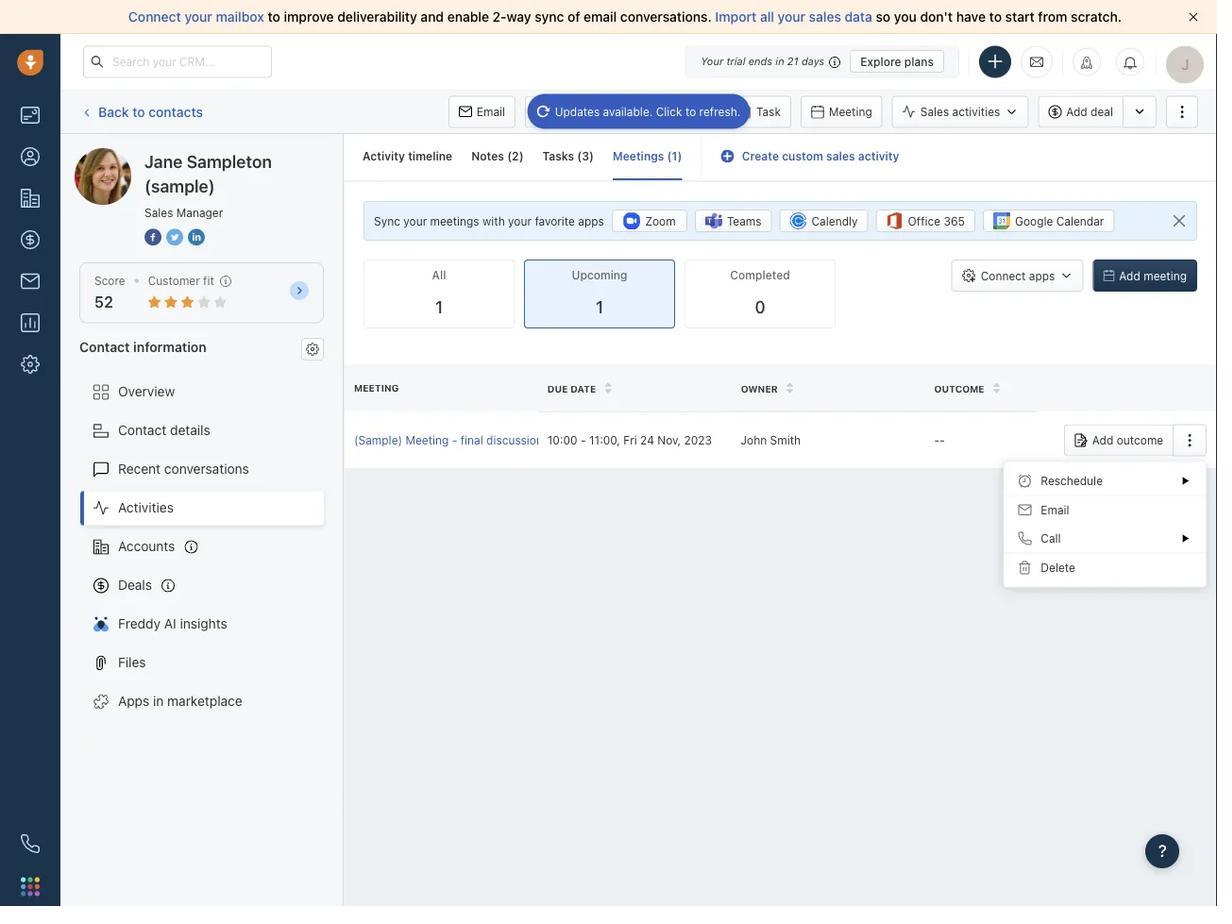 Task type: describe. For each thing, give the bounding box(es) containing it.
1 vertical spatial meeting
[[354, 383, 399, 394]]

explore plans
[[861, 55, 934, 68]]

apps
[[118, 694, 150, 710]]

email
[[584, 9, 617, 25]]

2023
[[685, 434, 712, 447]]

recent
[[118, 462, 161, 477]]

customer fit
[[148, 274, 214, 288]]

outcome
[[935, 383, 985, 394]]

updates available. click to refresh.
[[555, 105, 741, 118]]

import
[[716, 9, 757, 25]]

0 vertical spatial in
[[776, 55, 785, 68]]

activity
[[859, 150, 900, 163]]

activities
[[118, 500, 174, 516]]

accounts
[[118, 539, 175, 555]]

about
[[546, 434, 577, 447]]

sales activities
[[921, 105, 1001, 118]]

add outcome
[[1093, 434, 1164, 447]]

timeline
[[408, 150, 453, 163]]

office 365 button
[[876, 210, 976, 233]]

to right click
[[686, 105, 697, 118]]

( for 1
[[668, 150, 672, 163]]

days
[[802, 55, 825, 68]]

teams button
[[695, 210, 772, 233]]

to right mailbox
[[268, 9, 280, 25]]

1 for all
[[435, 297, 443, 318]]

mng settings image
[[306, 343, 319, 356]]

1 vertical spatial call button
[[1005, 525, 1206, 553]]

add meeting
[[1120, 269, 1188, 283]]

1 vertical spatial sales
[[827, 150, 856, 163]]

create
[[742, 150, 779, 163]]

email button
[[449, 96, 516, 128]]

overview
[[118, 384, 175, 400]]

updates
[[555, 105, 600, 118]]

jane sampleton (sample) down contacts on the top
[[112, 148, 268, 163]]

phone image
[[21, 835, 40, 854]]

meetings
[[430, 215, 480, 228]]

jane inside jane sampleton (sample)
[[145, 151, 183, 171]]

365
[[944, 215, 966, 228]]

2 horizontal spatial 1
[[672, 150, 678, 163]]

manager
[[176, 206, 223, 219]]

1 vertical spatial email
[[1041, 504, 1070, 517]]

11:00,
[[590, 434, 621, 447]]

sms
[[653, 105, 677, 119]]

explore plans link
[[850, 50, 945, 73]]

0 vertical spatial sales
[[809, 9, 842, 25]]

owner
[[741, 383, 778, 394]]

10:00
[[548, 434, 578, 447]]

ai
[[164, 617, 176, 632]]

sales manager
[[145, 206, 223, 219]]

don't
[[921, 9, 953, 25]]

3 - from the left
[[935, 434, 940, 447]]

score 52
[[94, 274, 125, 311]]

1 horizontal spatial apps
[[1030, 269, 1056, 283]]

recent conversations
[[118, 462, 249, 477]]

(sample) meeting - final discussion about the deal link
[[354, 433, 623, 449]]

call link
[[525, 96, 583, 128]]

your
[[701, 55, 724, 68]]

0 horizontal spatial jane
[[112, 148, 142, 163]]

2
[[512, 150, 519, 163]]

freshworks switcher image
[[21, 878, 40, 897]]

available.
[[603, 105, 653, 118]]

activities
[[953, 105, 1001, 118]]

contacts
[[149, 104, 203, 119]]

score
[[94, 274, 125, 288]]

trial
[[727, 55, 746, 68]]

reschedule
[[1041, 475, 1103, 488]]

meeting inside button
[[829, 105, 873, 119]]

add deal
[[1067, 105, 1114, 118]]

--
[[935, 434, 945, 447]]

final
[[461, 434, 483, 447]]

custom
[[782, 150, 824, 163]]

sync
[[535, 9, 564, 25]]

plans
[[905, 55, 934, 68]]

facebook circled image
[[145, 227, 162, 247]]

10:00 - 11:00, fri 24 nov, 2023
[[548, 434, 712, 447]]

details
[[170, 423, 210, 438]]

improve
[[284, 9, 334, 25]]

your right sync
[[404, 215, 427, 228]]

0 vertical spatial apps
[[579, 215, 605, 228]]

0
[[755, 297, 766, 318]]

and
[[421, 9, 444, 25]]

( for 3
[[577, 150, 582, 163]]

so
[[876, 9, 891, 25]]

updates available. click to refresh. link
[[528, 94, 750, 129]]

24
[[641, 434, 655, 447]]

google calendar
[[1016, 215, 1105, 228]]

add meeting button
[[1093, 260, 1198, 292]]

1 horizontal spatial meeting
[[406, 434, 449, 447]]

phone element
[[11, 826, 49, 864]]

sync your meetings with your favorite apps
[[374, 215, 605, 228]]

(sample)
[[354, 434, 403, 447]]

1 vertical spatial call
[[1041, 532, 1062, 545]]

4 - from the left
[[940, 434, 945, 447]]

) for meetings ( 1 )
[[678, 150, 683, 163]]

connect for connect your mailbox to improve deliverability and enable 2-way sync of email conversations. import all your sales data so you don't have to start from scratch.
[[128, 9, 181, 25]]

connect your mailbox to improve deliverability and enable 2-way sync of email conversations. import all your sales data so you don't have to start from scratch.
[[128, 9, 1122, 25]]

sampleton inside jane sampleton (sample)
[[187, 151, 272, 171]]

back to contacts
[[98, 104, 203, 119]]

add deal button
[[1039, 96, 1123, 128]]

meetings ( 1 )
[[613, 150, 683, 163]]

click
[[656, 105, 683, 118]]

email image
[[1031, 54, 1044, 70]]

add for add meeting
[[1120, 269, 1141, 283]]

favorite
[[535, 215, 575, 228]]

freddy ai insights
[[118, 617, 227, 632]]

discussion
[[487, 434, 543, 447]]

apps in marketplace
[[118, 694, 243, 710]]



Task type: locate. For each thing, give the bounding box(es) containing it.
sampleton down contacts on the top
[[145, 148, 210, 163]]

2 horizontal spatial )
[[678, 150, 683, 163]]

add inside add meeting button
[[1120, 269, 1141, 283]]

sales for sales manager
[[145, 206, 173, 219]]

john
[[741, 434, 767, 447]]

2 vertical spatial meeting
[[406, 434, 449, 447]]

close image
[[1189, 12, 1199, 22]]

connect apps button
[[952, 260, 1084, 292], [952, 260, 1084, 292]]

0 horizontal spatial 1
[[435, 297, 443, 318]]

to right back
[[132, 104, 145, 119]]

(sample) up sales manager
[[145, 176, 215, 196]]

add inside the add outcome button
[[1093, 434, 1114, 447]]

freddy
[[118, 617, 161, 632]]

jane sampleton (sample)
[[112, 148, 268, 163], [145, 151, 272, 196]]

in right apps
[[153, 694, 164, 710]]

1 vertical spatial deal
[[601, 434, 623, 447]]

deliverability
[[338, 9, 417, 25]]

2 vertical spatial add
[[1093, 434, 1114, 447]]

1 ) from the left
[[519, 150, 524, 163]]

sales activities button
[[893, 96, 1039, 128], [893, 96, 1029, 128]]

3 ( from the left
[[668, 150, 672, 163]]

to left start
[[990, 9, 1002, 25]]

1 for upcoming
[[596, 297, 604, 318]]

2-
[[493, 9, 507, 25]]

meeting left final at the left top of page
[[406, 434, 449, 447]]

1 vertical spatial apps
[[1030, 269, 1056, 283]]

0 horizontal spatial meeting
[[354, 383, 399, 394]]

0 horizontal spatial (
[[507, 150, 512, 163]]

your left mailbox
[[185, 9, 212, 25]]

sales
[[921, 105, 950, 118], [145, 206, 173, 219]]

email inside "button"
[[477, 105, 505, 119]]

email up 'notes'
[[477, 105, 505, 119]]

data
[[845, 9, 873, 25]]

meeting
[[1144, 269, 1188, 283]]

0 vertical spatial meeting
[[829, 105, 873, 119]]

notes ( 2 )
[[472, 150, 524, 163]]

1 horizontal spatial sales
[[921, 105, 950, 118]]

google
[[1016, 215, 1054, 228]]

2 horizontal spatial add
[[1120, 269, 1141, 283]]

Search your CRM... text field
[[83, 46, 272, 78]]

0 vertical spatial connect
[[128, 9, 181, 25]]

) right tasks
[[590, 150, 594, 163]]

1 horizontal spatial in
[[776, 55, 785, 68]]

add inside add deal button
[[1067, 105, 1088, 118]]

deal inside add deal button
[[1091, 105, 1114, 118]]

call button up tasks
[[525, 96, 583, 128]]

( right tasks
[[577, 150, 582, 163]]

1 vertical spatial sales
[[145, 206, 173, 219]]

add
[[1067, 105, 1088, 118], [1120, 269, 1141, 283], [1093, 434, 1114, 447]]

1 horizontal spatial add
[[1093, 434, 1114, 447]]

0 horizontal spatial add
[[1067, 105, 1088, 118]]

(
[[507, 150, 512, 163], [577, 150, 582, 163], [668, 150, 672, 163]]

1 vertical spatial contact
[[118, 423, 167, 438]]

1 - from the left
[[452, 434, 458, 447]]

2 ( from the left
[[577, 150, 582, 163]]

2 horizontal spatial (
[[668, 150, 672, 163]]

sales up facebook circled "image" at the left top
[[145, 206, 173, 219]]

0 vertical spatial sales
[[921, 105, 950, 118]]

0 horizontal spatial apps
[[579, 215, 605, 228]]

1
[[672, 150, 678, 163], [435, 297, 443, 318], [596, 297, 604, 318]]

0 vertical spatial deal
[[1091, 105, 1114, 118]]

way
[[507, 9, 532, 25]]

sales left data
[[809, 9, 842, 25]]

sales left activity
[[827, 150, 856, 163]]

calendar
[[1057, 215, 1105, 228]]

zoom
[[645, 215, 676, 228]]

to
[[268, 9, 280, 25], [990, 9, 1002, 25], [132, 104, 145, 119], [686, 105, 697, 118]]

all
[[760, 9, 775, 25]]

calendly button
[[780, 210, 869, 233]]

contact
[[79, 339, 130, 355], [118, 423, 167, 438]]

create custom sales activity
[[742, 150, 900, 163]]

of
[[568, 9, 580, 25]]

nov,
[[658, 434, 681, 447]]

tasks ( 3 )
[[543, 150, 594, 163]]

0 vertical spatial contact
[[79, 339, 130, 355]]

contact down "52"
[[79, 339, 130, 355]]

1 horizontal spatial call
[[1041, 532, 1062, 545]]

jane down contacts on the top
[[145, 151, 183, 171]]

) right 'notes'
[[519, 150, 524, 163]]

in
[[776, 55, 785, 68], [153, 694, 164, 710]]

with
[[483, 215, 505, 228]]

contact for contact information
[[79, 339, 130, 355]]

(sample) inside jane sampleton (sample)
[[145, 176, 215, 196]]

1 vertical spatial in
[[153, 694, 164, 710]]

0 horizontal spatial )
[[519, 150, 524, 163]]

1 horizontal spatial (
[[577, 150, 582, 163]]

(sample) up manager
[[214, 148, 268, 163]]

( for 2
[[507, 150, 512, 163]]

1 ( from the left
[[507, 150, 512, 163]]

teams
[[727, 215, 762, 228]]

-
[[452, 434, 458, 447], [581, 434, 586, 447], [935, 434, 940, 447], [940, 434, 945, 447]]

in left 21 on the top
[[776, 55, 785, 68]]

connect apps
[[981, 269, 1056, 283]]

1 horizontal spatial email
[[1041, 504, 1070, 517]]

1 vertical spatial add
[[1120, 269, 1141, 283]]

office
[[908, 215, 941, 228]]

apps right the favorite
[[579, 215, 605, 228]]

create custom sales activity link
[[721, 150, 900, 163]]

0 horizontal spatial call
[[554, 105, 574, 119]]

start
[[1006, 9, 1035, 25]]

0 vertical spatial call
[[554, 105, 574, 119]]

meeting button
[[801, 96, 883, 128]]

import all your sales data link
[[716, 9, 876, 25]]

linkedin circled image
[[188, 227, 205, 247]]

notes
[[472, 150, 504, 163]]

call up tasks ( 3 )
[[554, 105, 574, 119]]

connect for connect apps
[[981, 269, 1026, 283]]

scratch.
[[1071, 9, 1122, 25]]

add for add outcome
[[1093, 434, 1114, 447]]

(sample) meeting - final discussion about the deal
[[354, 434, 623, 447]]

meeting up (sample)
[[354, 383, 399, 394]]

sms button
[[625, 96, 687, 128]]

( right 'notes'
[[507, 150, 512, 163]]

twitter circled image
[[166, 227, 183, 247]]

contact up the "recent"
[[118, 423, 167, 438]]

marketplace
[[167, 694, 243, 710]]

0 vertical spatial email
[[477, 105, 505, 119]]

connect down google
[[981, 269, 1026, 283]]

email
[[477, 105, 505, 119], [1041, 504, 1070, 517]]

delete
[[1041, 561, 1076, 575]]

refresh.
[[700, 105, 741, 118]]

0 vertical spatial add
[[1067, 105, 1088, 118]]

call button up delete
[[1005, 525, 1206, 553]]

1 down upcoming
[[596, 297, 604, 318]]

outcome
[[1117, 434, 1164, 447]]

due date
[[548, 383, 596, 394]]

sampleton up manager
[[187, 151, 272, 171]]

john smith
[[741, 434, 801, 447]]

jane sampleton (sample) up manager
[[145, 151, 272, 196]]

contact for contact details
[[118, 423, 167, 438]]

2 - from the left
[[581, 434, 586, 447]]

apps down google calendar button
[[1030, 269, 1056, 283]]

sales
[[809, 9, 842, 25], [827, 150, 856, 163]]

0 horizontal spatial call button
[[525, 96, 583, 128]]

activity
[[363, 150, 405, 163]]

1 horizontal spatial jane
[[145, 151, 183, 171]]

contact information
[[79, 339, 207, 355]]

explore
[[861, 55, 902, 68]]

0 horizontal spatial deal
[[601, 434, 623, 447]]

completed
[[731, 269, 790, 282]]

0 vertical spatial call button
[[525, 96, 583, 128]]

) for tasks ( 3 )
[[590, 150, 594, 163]]

call up delete
[[1041, 532, 1062, 545]]

0 horizontal spatial in
[[153, 694, 164, 710]]

add outcome button
[[1064, 425, 1173, 457]]

1 right 'meetings'
[[672, 150, 678, 163]]

your right with on the left top of the page
[[508, 215, 532, 228]]

you
[[895, 9, 917, 25]]

google calendar button
[[983, 210, 1115, 233]]

(sample)
[[214, 148, 268, 163], [145, 176, 215, 196]]

connect
[[128, 9, 181, 25], [981, 269, 1026, 283]]

ends
[[749, 55, 773, 68]]

) for notes ( 2 )
[[519, 150, 524, 163]]

customer
[[148, 274, 200, 288]]

0 horizontal spatial sales
[[145, 206, 173, 219]]

your right all in the top right of the page
[[778, 9, 806, 25]]

3 ) from the left
[[678, 150, 683, 163]]

2 ) from the left
[[590, 150, 594, 163]]

fri
[[624, 434, 637, 447]]

1 vertical spatial (sample)
[[145, 176, 215, 196]]

deals
[[118, 578, 152, 593]]

) right 'meetings'
[[678, 150, 683, 163]]

task
[[757, 105, 781, 119]]

1 horizontal spatial call button
[[1005, 525, 1206, 553]]

back
[[98, 104, 129, 119]]

sales left activities
[[921, 105, 950, 118]]

jane down back
[[112, 148, 142, 163]]

1 horizontal spatial deal
[[1091, 105, 1114, 118]]

the
[[580, 434, 597, 447]]

connect your mailbox link
[[128, 9, 268, 25]]

21
[[788, 55, 799, 68]]

1 horizontal spatial 1
[[596, 297, 604, 318]]

meeting up activity
[[829, 105, 873, 119]]

sales for sales activities
[[921, 105, 950, 118]]

1 vertical spatial connect
[[981, 269, 1026, 283]]

add for add deal
[[1067, 105, 1088, 118]]

information
[[133, 339, 207, 355]]

fit
[[203, 274, 214, 288]]

1 down all
[[435, 297, 443, 318]]

0 vertical spatial (sample)
[[214, 148, 268, 163]]

have
[[957, 9, 986, 25]]

0 horizontal spatial email
[[477, 105, 505, 119]]

office 365
[[908, 215, 966, 228]]

connect up search your crm... text field
[[128, 9, 181, 25]]

email down reschedule
[[1041, 504, 1070, 517]]

sync
[[374, 215, 400, 228]]

1 horizontal spatial connect
[[981, 269, 1026, 283]]

2 horizontal spatial meeting
[[829, 105, 873, 119]]

call inside 'link'
[[554, 105, 574, 119]]

conversations
[[164, 462, 249, 477]]

1 horizontal spatial )
[[590, 150, 594, 163]]

0 horizontal spatial connect
[[128, 9, 181, 25]]

back to contacts link
[[79, 97, 204, 127]]

( right 'meetings'
[[668, 150, 672, 163]]



Task type: vqa. For each thing, say whether or not it's contained in the screenshot.
the topmost 'SMITH'
no



